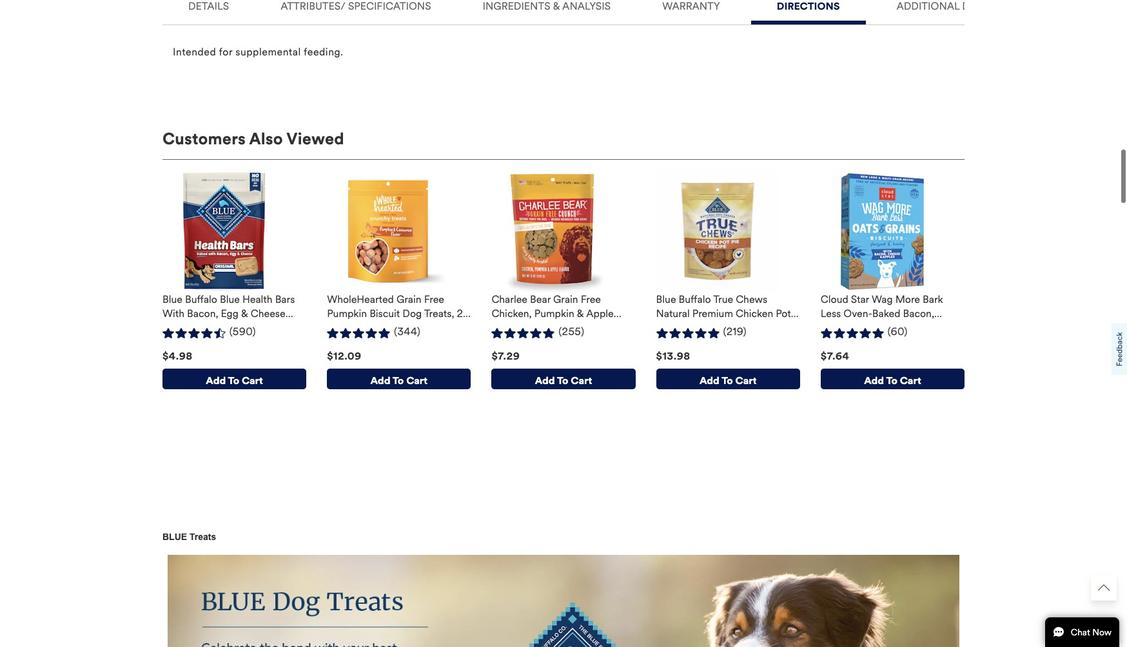 Task type: describe. For each thing, give the bounding box(es) containing it.
details button
[[168, 0, 250, 21]]

cart for 5th add to cart button from right
[[242, 375, 263, 387]]

to for 1st add to cart button from the right
[[887, 375, 898, 387]]

scroll to top image
[[1099, 583, 1110, 594]]

for
[[219, 46, 233, 58]]

to for fourth add to cart button from the right
[[393, 375, 404, 387]]

details inside button
[[963, 0, 1003, 12]]

viewed
[[287, 129, 344, 149]]

additional details button
[[876, 0, 1024, 21]]

3 add from the left
[[535, 375, 555, 387]]

1 add to cart button from the left
[[163, 369, 307, 390]]

cart for 3rd add to cart button from right
[[571, 375, 592, 387]]

details inside button
[[188, 0, 229, 12]]

warranty
[[663, 0, 720, 12]]

attributes/
[[281, 0, 346, 12]]

&
[[553, 0, 560, 12]]

additional
[[897, 0, 960, 12]]

directions
[[777, 0, 840, 12]]

treats
[[190, 532, 216, 543]]

blue
[[163, 532, 187, 543]]

warranty button
[[642, 0, 741, 21]]

customers
[[163, 129, 246, 149]]

to for 3rd add to cart button from right
[[557, 375, 569, 387]]

specifications
[[348, 0, 431, 12]]

product details tab list
[[163, 0, 1024, 81]]

ingredients
[[483, 0, 551, 12]]

intended
[[173, 46, 216, 58]]

to for 2nd add to cart button from right
[[722, 375, 733, 387]]

4 add from the left
[[700, 375, 720, 387]]

customers also viewed
[[163, 129, 344, 149]]

intended for supplemental feeding.
[[173, 46, 343, 58]]

1 add from the left
[[206, 375, 226, 387]]

to for 5th add to cart button from right
[[228, 375, 239, 387]]

add to cart for 5th add to cart button from right
[[206, 375, 263, 387]]



Task type: locate. For each thing, give the bounding box(es) containing it.
5 add to cart button from the left
[[821, 369, 965, 390]]

additional details
[[897, 0, 1003, 12]]

add to cart for 2nd add to cart button from right
[[700, 375, 757, 387]]

details up intended
[[188, 0, 229, 12]]

3 cart from the left
[[571, 375, 592, 387]]

ingredients & analysis
[[483, 0, 611, 12]]

add to cart
[[206, 375, 263, 387], [371, 375, 428, 387], [535, 375, 592, 387], [700, 375, 757, 387], [865, 375, 922, 387]]

add
[[206, 375, 226, 387], [371, 375, 391, 387], [535, 375, 555, 387], [700, 375, 720, 387], [865, 375, 884, 387]]

cart
[[242, 375, 263, 387], [406, 375, 428, 387], [571, 375, 592, 387], [736, 375, 757, 387], [900, 375, 922, 387]]

4 cart from the left
[[736, 375, 757, 387]]

analysis
[[563, 0, 611, 12]]

2 add from the left
[[371, 375, 391, 387]]

add to cart for 3rd add to cart button from right
[[535, 375, 592, 387]]

details
[[188, 0, 229, 12], [963, 0, 1003, 12]]

1 horizontal spatial details
[[963, 0, 1003, 12]]

details right additional
[[963, 0, 1003, 12]]

also
[[249, 129, 283, 149]]

cart for 2nd add to cart button from right
[[736, 375, 757, 387]]

ingredients & analysis button
[[462, 0, 632, 21]]

blue treats
[[163, 532, 216, 543]]

1 add to cart from the left
[[206, 375, 263, 387]]

attributes/ specifications
[[281, 0, 431, 12]]

5 add to cart from the left
[[865, 375, 922, 387]]

cart for fourth add to cart button from the right
[[406, 375, 428, 387]]

2 details from the left
[[963, 0, 1003, 12]]

4 add to cart from the left
[[700, 375, 757, 387]]

1 to from the left
[[228, 375, 239, 387]]

3 add to cart from the left
[[535, 375, 592, 387]]

add to cart for fourth add to cart button from the right
[[371, 375, 428, 387]]

4 to from the left
[[722, 375, 733, 387]]

2 to from the left
[[393, 375, 404, 387]]

3 to from the left
[[557, 375, 569, 387]]

1 cart from the left
[[242, 375, 263, 387]]

2 add to cart from the left
[[371, 375, 428, 387]]

add to cart button
[[163, 369, 307, 390], [327, 369, 471, 390], [492, 369, 636, 390], [656, 369, 800, 390], [821, 369, 965, 390]]

to
[[228, 375, 239, 387], [393, 375, 404, 387], [557, 375, 569, 387], [722, 375, 733, 387], [887, 375, 898, 387]]

attributes/ specifications button
[[260, 0, 452, 21]]

supplemental
[[236, 46, 301, 58]]

2 add to cart button from the left
[[327, 369, 471, 390]]

2 cart from the left
[[406, 375, 428, 387]]

1 details from the left
[[188, 0, 229, 12]]

5 cart from the left
[[900, 375, 922, 387]]

cart for 1st add to cart button from the right
[[900, 375, 922, 387]]

5 to from the left
[[887, 375, 898, 387]]

4 add to cart button from the left
[[656, 369, 800, 390]]

0 horizontal spatial details
[[188, 0, 229, 12]]

directions button
[[751, 0, 866, 21]]

5 add from the left
[[865, 375, 884, 387]]

styled arrow button link
[[1092, 575, 1117, 601]]

add to cart for 1st add to cart button from the right
[[865, 375, 922, 387]]

3 add to cart button from the left
[[492, 369, 636, 390]]

feeding.
[[304, 46, 343, 58]]



